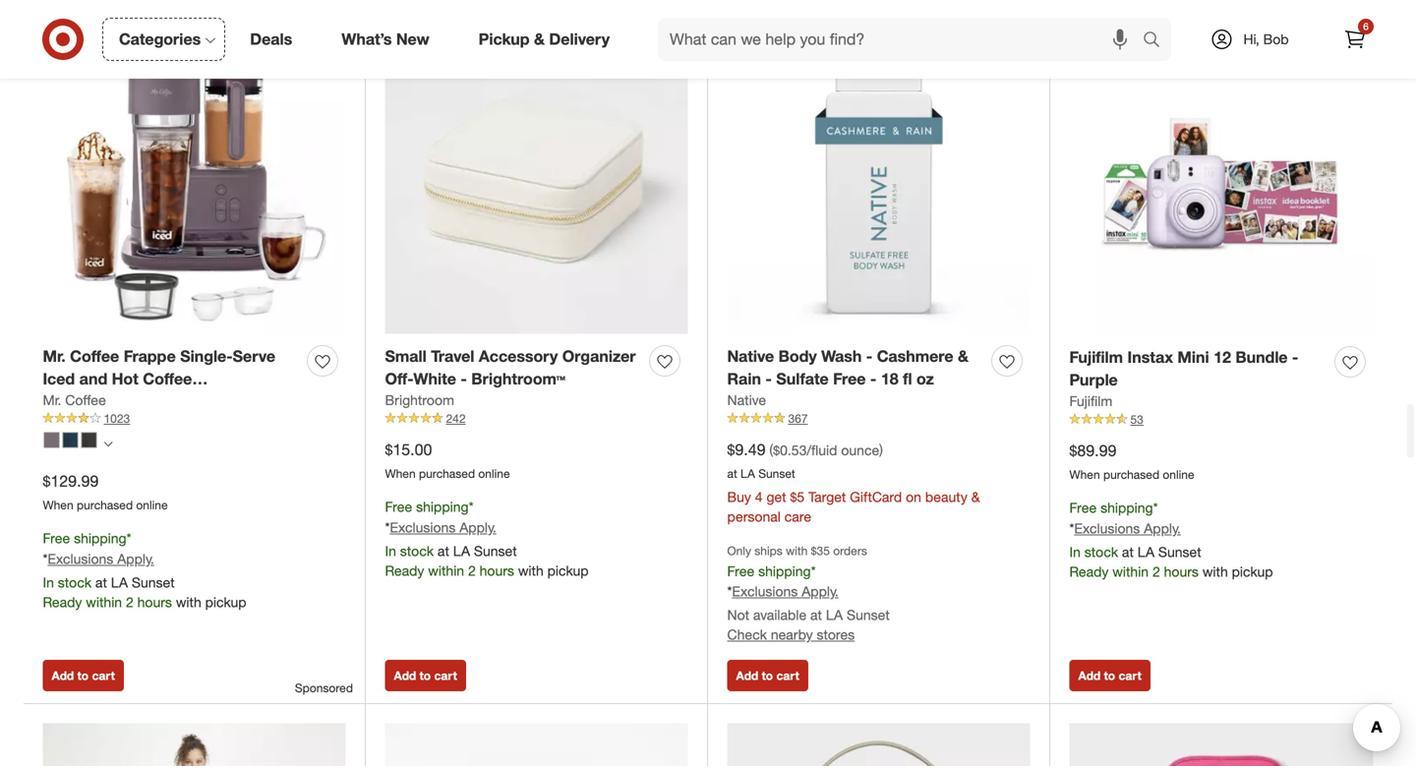 Task type: describe. For each thing, give the bounding box(es) containing it.
within for $89.99
[[1113, 563, 1149, 580]]

only
[[727, 544, 751, 558]]

pickup
[[479, 30, 530, 49]]

online for $129.99
[[136, 497, 168, 512]]

to for $89.99
[[1104, 668, 1115, 683]]

cashmere
[[877, 347, 953, 366]]

hours for $15.00
[[480, 562, 514, 579]]

nearby
[[771, 626, 813, 643]]

add for $89.99
[[1078, 668, 1101, 683]]

new
[[396, 30, 429, 49]]

free down $129.99 at the left bottom of page
[[43, 530, 70, 547]]

coffee up hot
[[70, 347, 119, 366]]

bundle
[[1235, 348, 1288, 367]]

free inside native body wash - cashmere & rain - sulfate free - 18 fl oz
[[833, 369, 866, 388]]

lavender image
[[44, 432, 59, 448]]

available
[[753, 606, 807, 624]]

1023 link
[[43, 410, 346, 427]]

brightroom
[[385, 391, 454, 408]]

serve
[[233, 347, 275, 366]]

mr. coffee frappe single-serve iced and hot coffee maker/blender with 2 reusable tumblers and coffee filter link
[[43, 345, 299, 433]]

purchased for $129.99
[[77, 497, 133, 512]]

$15.00 when purchased online
[[385, 440, 510, 481]]

)
[[879, 442, 883, 459]]

orders
[[833, 544, 867, 558]]

$89.99 when purchased online
[[1069, 441, 1194, 482]]

single-
[[180, 347, 233, 366]]

6
[[1363, 20, 1369, 32]]

exclusions apply. link down $15.00 when purchased online at the left of the page
[[390, 519, 496, 536]]

target
[[808, 488, 846, 506]]

mini
[[1178, 348, 1209, 367]]

native body wash - cashmere & rain - sulfate free - 18 fl oz
[[727, 347, 969, 388]]

add to cart button for $15.00
[[385, 660, 466, 691]]

check
[[727, 626, 767, 643]]

at for exclusions apply. link below '$129.99 when purchased online'
[[95, 574, 107, 591]]

sponsored
[[295, 681, 353, 695]]

$89.99
[[1069, 441, 1117, 460]]

all colors image
[[104, 439, 113, 448]]

$9.49
[[727, 440, 766, 459]]

* up not
[[727, 583, 732, 600]]

care
[[785, 508, 811, 525]]

small travel accessory organizer off-white - brightroom™ link
[[385, 345, 642, 390]]

pickup for $15.00
[[547, 562, 589, 579]]

brightroom link
[[385, 390, 454, 410]]

add for $129.99
[[52, 668, 74, 683]]

mr. coffee link
[[43, 390, 106, 410]]

0 horizontal spatial pickup
[[205, 594, 246, 611]]

fl
[[903, 369, 912, 388]]

deals
[[250, 30, 292, 49]]

in for $89.99
[[1069, 543, 1081, 561]]

ounce
[[841, 442, 879, 459]]

travel
[[431, 347, 474, 366]]

exclusions apply. link down '$129.99 when purchased online'
[[48, 550, 154, 567]]

242
[[446, 411, 466, 426]]

with inside the "mr. coffee frappe single-serve iced and hot coffee maker/blender with 2 reusable tumblers and coffee filter"
[[157, 392, 189, 411]]

bob
[[1263, 30, 1289, 48]]

* down $89.99 when purchased online
[[1153, 499, 1158, 516]]

(
[[769, 442, 773, 459]]

rain
[[727, 369, 761, 388]]

0 horizontal spatial ready
[[43, 594, 82, 611]]

$9.49 ( $0.53 /fluid ounce ) at la sunset buy 4 get $5 target giftcard on beauty & personal care
[[727, 440, 980, 525]]

* down '$129.99 when purchased online'
[[126, 530, 131, 547]]

brightroom™
[[471, 369, 565, 388]]

black image
[[81, 432, 97, 448]]

0 horizontal spatial within
[[86, 594, 122, 611]]

pickup for $89.99
[[1232, 563, 1273, 580]]

cart for $89.99
[[1119, 668, 1142, 683]]

accessory
[[479, 347, 558, 366]]

add for $9.49
[[736, 668, 758, 683]]

to for $129.99
[[77, 668, 89, 683]]

0 horizontal spatial hours
[[137, 594, 172, 611]]

mr. for mr. coffee
[[43, 391, 61, 408]]

1 horizontal spatial and
[[115, 414, 143, 433]]

free down $15.00
[[385, 498, 412, 516]]

beauty
[[925, 488, 968, 506]]

on
[[906, 488, 921, 506]]

native link
[[727, 390, 766, 410]]

categories link
[[102, 18, 225, 61]]

reusable
[[207, 392, 276, 411]]

get
[[767, 488, 786, 506]]

add to cart for $89.99
[[1078, 668, 1142, 683]]

purple
[[1069, 370, 1118, 389]]

$129.99 when purchased online
[[43, 472, 168, 512]]

when for $129.99
[[43, 497, 73, 512]]

all colors element
[[104, 437, 113, 448]]

242 link
[[385, 410, 688, 427]]

ships
[[755, 544, 783, 558]]

wash
[[821, 347, 862, 366]]

small travel accessory organizer off-white - brightroom™
[[385, 347, 636, 388]]

free inside "only ships with $35 orders free shipping * * exclusions apply. not available at la sunset check nearby stores"
[[727, 562, 755, 580]]

apply. down $89.99 when purchased online
[[1144, 520, 1181, 537]]

only ships with $35 orders free shipping * * exclusions apply. not available at la sunset check nearby stores
[[727, 544, 890, 643]]

coffee inside mr. coffee "link"
[[65, 391, 106, 408]]

pickup & delivery link
[[462, 18, 634, 61]]

instax
[[1127, 348, 1173, 367]]

53 link
[[1069, 411, 1373, 428]]

cart for $15.00
[[434, 668, 457, 683]]

2 inside the "mr. coffee frappe single-serve iced and hot coffee maker/blender with 2 reusable tumblers and coffee filter"
[[194, 392, 202, 411]]

navy image
[[62, 432, 78, 448]]

12
[[1214, 348, 1231, 367]]

tumblers
[[43, 414, 111, 433]]

1023
[[104, 411, 130, 426]]

- right "rain"
[[766, 369, 772, 388]]

native body wash - cashmere & rain - sulfate free - 18 fl oz link
[[727, 345, 984, 390]]

- right wash
[[866, 347, 873, 366]]

shipping down '$129.99 when purchased online'
[[74, 530, 126, 547]]

at for exclusions apply. link below $15.00 when purchased online at the left of the page
[[438, 542, 449, 560]]

purchased for $15.00
[[419, 466, 475, 481]]

la down '$129.99 when purchased online'
[[111, 574, 128, 591]]

la inside '$9.49 ( $0.53 /fluid ounce ) at la sunset buy 4 get $5 target giftcard on beauty & personal care'
[[741, 466, 755, 481]]

fujifilm instax mini 12 bundle - purple link
[[1069, 346, 1327, 391]]

when for $89.99
[[1069, 467, 1100, 482]]

& inside native body wash - cashmere & rain - sulfate free - 18 fl oz
[[958, 347, 969, 366]]

la down $15.00 when purchased online at the left of the page
[[453, 542, 470, 560]]

personal
[[727, 508, 781, 525]]

$129.99
[[43, 472, 99, 491]]

* down $15.00 when purchased online at the left of the page
[[469, 498, 474, 516]]

to for $15.00
[[420, 668, 431, 683]]

apply. inside "only ships with $35 orders free shipping * * exclusions apply. not available at la sunset check nearby stores"
[[802, 583, 839, 600]]

frappe
[[124, 347, 176, 366]]

coffee down frappe
[[143, 369, 192, 388]]

sunset inside "only ships with $35 orders free shipping * * exclusions apply. not available at la sunset check nearby stores"
[[847, 606, 890, 624]]

oz
[[917, 369, 934, 388]]

& inside '$9.49 ( $0.53 /fluid ounce ) at la sunset buy 4 get $5 target giftcard on beauty & personal care'
[[971, 488, 980, 506]]

exclusions apply. link down $89.99 when purchased online
[[1074, 520, 1181, 537]]

$0.53
[[773, 442, 807, 459]]

what's new
[[341, 30, 429, 49]]

- left the 18
[[870, 369, 877, 388]]



Task type: locate. For each thing, give the bounding box(es) containing it.
3 add to cart button from the left
[[727, 660, 808, 691]]

1 horizontal spatial ready
[[385, 562, 424, 579]]

ready
[[385, 562, 424, 579], [1069, 563, 1109, 580], [43, 594, 82, 611]]

sulfate
[[776, 369, 829, 388]]

mr. inside "link"
[[43, 391, 61, 408]]

off-
[[385, 369, 413, 388]]

hours
[[480, 562, 514, 579], [1164, 563, 1199, 580], [137, 594, 172, 611]]

1 vertical spatial fujifilm
[[1069, 392, 1113, 409]]

online
[[478, 466, 510, 481], [1163, 467, 1194, 482], [136, 497, 168, 512]]

cart for $9.49
[[776, 668, 799, 683]]

cart
[[92, 668, 115, 683], [434, 668, 457, 683], [776, 668, 799, 683], [1119, 668, 1142, 683]]

add to cart for $15.00
[[394, 668, 457, 683]]

2 horizontal spatial purchased
[[1103, 467, 1160, 482]]

mr. down iced
[[43, 391, 61, 408]]

exclusions for exclusions apply. link below $15.00 when purchased online at the left of the page
[[390, 519, 456, 536]]

1 cart from the left
[[92, 668, 115, 683]]

1 vertical spatial &
[[958, 347, 969, 366]]

* down $15.00
[[385, 519, 390, 536]]

mr. for mr. coffee frappe single-serve iced and hot coffee maker/blender with 2 reusable tumblers and coffee filter
[[43, 347, 66, 366]]

within for $15.00
[[428, 562, 464, 579]]

0 horizontal spatial purchased
[[77, 497, 133, 512]]

2 native from the top
[[727, 391, 766, 408]]

what's new link
[[325, 18, 454, 61]]

2 vertical spatial &
[[971, 488, 980, 506]]

online inside $15.00 when purchased online
[[478, 466, 510, 481]]

add to cart button for $89.99
[[1069, 660, 1150, 691]]

6 link
[[1334, 18, 1377, 61]]

exclusions
[[390, 519, 456, 536], [1074, 520, 1140, 537], [48, 550, 113, 567], [732, 583, 798, 600]]

0 vertical spatial fujifilm
[[1069, 348, 1123, 367]]

1 vertical spatial and
[[115, 414, 143, 433]]

add to cart
[[52, 668, 115, 683], [394, 668, 457, 683], [736, 668, 799, 683], [1078, 668, 1142, 683]]

fujifilm link
[[1069, 391, 1113, 411]]

at for exclusions apply. link under $89.99 when purchased online
[[1122, 543, 1134, 561]]

native up "rain"
[[727, 347, 774, 366]]

apply. down $15.00 when purchased online at the left of the page
[[459, 519, 496, 536]]

la down $9.49
[[741, 466, 755, 481]]

free down wash
[[833, 369, 866, 388]]

1 horizontal spatial &
[[958, 347, 969, 366]]

2 fujifilm from the top
[[1069, 392, 1113, 409]]

mr. coffee frappe single-serve iced and hot coffee maker/blender with 2 reusable tumblers and coffee filter image
[[43, 31, 346, 334], [43, 31, 346, 334]]

online for $89.99
[[1163, 467, 1194, 482]]

& right cashmere
[[958, 347, 969, 366]]

sunset
[[758, 466, 795, 481], [474, 542, 517, 560], [1158, 543, 1201, 561], [132, 574, 175, 591], [847, 606, 890, 624]]

mr. inside the "mr. coffee frappe single-serve iced and hot coffee maker/blender with 2 reusable tumblers and coffee filter"
[[43, 347, 66, 366]]

1 horizontal spatial within
[[428, 562, 464, 579]]

fujifilm instax mini 12 bundle - purple
[[1069, 348, 1299, 389]]

shipping down ships in the right of the page
[[758, 562, 811, 580]]

$35
[[811, 544, 830, 558]]

pickup & delivery
[[479, 30, 610, 49]]

stock
[[400, 542, 434, 560], [1085, 543, 1118, 561], [58, 574, 91, 591]]

3 add to cart from the left
[[736, 668, 799, 683]]

la inside "only ships with $35 orders free shipping * * exclusions apply. not available at la sunset check nearby stores"
[[826, 606, 843, 624]]

at down $89.99 when purchased online
[[1122, 543, 1134, 561]]

shipping down $89.99 when purchased online
[[1101, 499, 1153, 516]]

to
[[77, 668, 89, 683], [420, 668, 431, 683], [762, 668, 773, 683], [1104, 668, 1115, 683]]

stock down $15.00 when purchased online at the left of the page
[[400, 542, 434, 560]]

women's thermal pajama set - stars above™ image
[[43, 723, 346, 766], [43, 723, 346, 766]]

coffee
[[70, 347, 119, 366], [143, 369, 192, 388], [65, 391, 106, 408], [148, 414, 197, 433]]

- right bundle
[[1292, 348, 1299, 367]]

cart for $129.99
[[92, 668, 115, 683]]

body
[[778, 347, 817, 366]]

0 vertical spatial native
[[727, 347, 774, 366]]

0 horizontal spatial free shipping * * exclusions apply. in stock at  la sunset ready within 2 hours with pickup
[[43, 530, 246, 611]]

exclusions up available
[[732, 583, 798, 600]]

organizer
[[562, 347, 636, 366]]

exclusions down '$129.99 when purchased online'
[[48, 550, 113, 567]]

at down $15.00 when purchased online at the left of the page
[[438, 542, 449, 560]]

2 horizontal spatial in
[[1069, 543, 1081, 561]]

buy
[[727, 488, 751, 506]]

purchased inside '$129.99 when purchased online'
[[77, 497, 133, 512]]

native body wash - cashmere & rain - sulfate free - 18 fl oz image
[[727, 31, 1030, 334], [727, 31, 1030, 334]]

1 horizontal spatial pickup
[[547, 562, 589, 579]]

la down $89.99 when purchased online
[[1138, 543, 1155, 561]]

4 add from the left
[[1078, 668, 1101, 683]]

53
[[1130, 412, 1144, 427]]

mr. coffee
[[43, 391, 106, 408]]

native down "rain"
[[727, 391, 766, 408]]

stores
[[817, 626, 855, 643]]

add to cart button for $129.99
[[43, 660, 124, 691]]

0 horizontal spatial in
[[43, 574, 54, 591]]

fujifilm
[[1069, 348, 1123, 367], [1069, 392, 1113, 409]]

at down '$129.99 when purchased online'
[[95, 574, 107, 591]]

when inside $89.99 when purchased online
[[1069, 467, 1100, 482]]

2 add from the left
[[394, 668, 416, 683]]

sunset inside '$9.49 ( $0.53 /fluid ounce ) at la sunset buy 4 get $5 target giftcard on beauty & personal care'
[[758, 466, 795, 481]]

free down only on the bottom of the page
[[727, 562, 755, 580]]

with inside "only ships with $35 orders free shipping * * exclusions apply. not available at la sunset check nearby stores"
[[786, 544, 808, 558]]

* down $129.99 at the left bottom of page
[[43, 550, 48, 567]]

at inside '$9.49 ( $0.53 /fluid ounce ) at la sunset buy 4 get $5 target giftcard on beauty & personal care'
[[727, 466, 737, 481]]

2 horizontal spatial within
[[1113, 563, 1149, 580]]

to for $9.49
[[762, 668, 773, 683]]

when for $15.00
[[385, 466, 416, 481]]

- inside fujifilm instax mini 12 bundle - purple
[[1292, 348, 1299, 367]]

1 mr. from the top
[[43, 347, 66, 366]]

1 add from the left
[[52, 668, 74, 683]]

2 horizontal spatial when
[[1069, 467, 1100, 482]]

purchased down $89.99 at right
[[1103, 467, 1160, 482]]

free shipping * * exclusions apply. in stock at  la sunset ready within 2 hours with pickup down '$129.99 when purchased online'
[[43, 530, 246, 611]]

exclusions inside "only ships with $35 orders free shipping * * exclusions apply. not available at la sunset check nearby stores"
[[732, 583, 798, 600]]

stock for $15.00
[[400, 542, 434, 560]]

0 horizontal spatial &
[[534, 30, 545, 49]]

What can we help you find? suggestions appear below search field
[[658, 18, 1148, 61]]

not
[[727, 606, 749, 624]]

fujifilm for fujifilm instax mini 12 bundle - purple
[[1069, 348, 1123, 367]]

purchased
[[419, 466, 475, 481], [1103, 467, 1160, 482], [77, 497, 133, 512]]

free down $89.99 at right
[[1069, 499, 1097, 516]]

iced
[[43, 369, 75, 388]]

coffee left filter
[[148, 414, 197, 433]]

3 add from the left
[[736, 668, 758, 683]]

mini flap satchel handbag - a new day™ image
[[727, 723, 1030, 766], [727, 723, 1030, 766]]

free shipping * * exclusions apply. in stock at  la sunset ready within 2 hours with pickup down $89.99 when purchased online
[[1069, 499, 1273, 580]]

native for native
[[727, 391, 766, 408]]

giftcard
[[850, 488, 902, 506]]

1 horizontal spatial free shipping * * exclusions apply. in stock at  la sunset ready within 2 hours with pickup
[[385, 498, 589, 579]]

1 to from the left
[[77, 668, 89, 683]]

coffee up tumblers
[[65, 391, 106, 408]]

add to cart button
[[43, 660, 124, 691], [385, 660, 466, 691], [727, 660, 808, 691], [1069, 660, 1150, 691]]

delivery
[[549, 30, 610, 49]]

2 horizontal spatial hours
[[1164, 563, 1199, 580]]

* down $35
[[811, 562, 816, 580]]

2 horizontal spatial online
[[1163, 467, 1194, 482]]

fujifilm inside fujifilm instax mini 12 bundle - purple
[[1069, 348, 1123, 367]]

small travel accessory organizer off-white - brightroom™ image
[[385, 31, 688, 334], [385, 31, 688, 334]]

add to cart button for $9.49
[[727, 660, 808, 691]]

apply. down '$129.99 when purchased online'
[[117, 550, 154, 567]]

* down $89.99 at right
[[1069, 520, 1074, 537]]

$15.00
[[385, 440, 432, 459]]

maker/blender
[[43, 392, 153, 411]]

2 mr. from the top
[[43, 391, 61, 408]]

fujifilm for fujifilm
[[1069, 392, 1113, 409]]

fujifilm instax mini 12 bundle - purple image
[[1069, 31, 1373, 335], [1069, 31, 1373, 335]]

ready for $89.99
[[1069, 563, 1109, 580]]

6" enameled cast iron skillet - figmint™ image
[[385, 723, 688, 766], [385, 723, 688, 766]]

search button
[[1134, 18, 1181, 65]]

4 add to cart button from the left
[[1069, 660, 1150, 691]]

2 horizontal spatial free shipping * * exclusions apply. in stock at  la sunset ready within 2 hours with pickup
[[1069, 499, 1273, 580]]

purchased down $129.99 at the left bottom of page
[[77, 497, 133, 512]]

purchased inside $89.99 when purchased online
[[1103, 467, 1160, 482]]

2 add to cart from the left
[[394, 668, 457, 683]]

categories
[[119, 30, 201, 49]]

add for $15.00
[[394, 668, 416, 683]]

apply. down $35
[[802, 583, 839, 600]]

- down travel
[[461, 369, 467, 388]]

when down $129.99 at the left bottom of page
[[43, 497, 73, 512]]

0 horizontal spatial and
[[79, 369, 107, 388]]

online inside '$129.99 when purchased online'
[[136, 497, 168, 512]]

pickup
[[547, 562, 589, 579], [1232, 563, 1273, 580], [205, 594, 246, 611]]

1 horizontal spatial purchased
[[419, 466, 475, 481]]

0 horizontal spatial when
[[43, 497, 73, 512]]

/fluid
[[807, 442, 837, 459]]

small
[[385, 347, 427, 366]]

fujifilm up the purple
[[1069, 348, 1123, 367]]

at inside "only ships with $35 orders free shipping * * exclusions apply. not available at la sunset check nearby stores"
[[810, 606, 822, 624]]

2 add to cart button from the left
[[385, 660, 466, 691]]

and down maker/blender
[[115, 414, 143, 433]]

native inside native body wash - cashmere & rain - sulfate free - 18 fl oz
[[727, 347, 774, 366]]

1 fujifilm from the top
[[1069, 348, 1123, 367]]

exclusions apply. link
[[390, 519, 496, 536], [1074, 520, 1181, 537], [48, 550, 154, 567], [732, 583, 839, 600]]

4 to from the left
[[1104, 668, 1115, 683]]

when inside $15.00 when purchased online
[[385, 466, 416, 481]]

mr. up iced
[[43, 347, 66, 366]]

stock down $89.99 when purchased online
[[1085, 543, 1118, 561]]

free shipping * * exclusions apply. in stock at  la sunset ready within 2 hours with pickup for $89.99
[[1069, 499, 1273, 580]]

exclusions for exclusions apply. link below '$129.99 when purchased online'
[[48, 550, 113, 567]]

2 horizontal spatial stock
[[1085, 543, 1118, 561]]

what's
[[341, 30, 392, 49]]

1 native from the top
[[727, 347, 774, 366]]

when down $15.00
[[385, 466, 416, 481]]

hours for $89.99
[[1164, 563, 1199, 580]]

- inside small travel accessory organizer off-white - brightroom™
[[461, 369, 467, 388]]

with
[[157, 392, 189, 411], [786, 544, 808, 558], [518, 562, 544, 579], [1203, 563, 1228, 580], [176, 594, 201, 611]]

1 horizontal spatial online
[[478, 466, 510, 481]]

in for $15.00
[[385, 542, 396, 560]]

*
[[469, 498, 474, 516], [1153, 499, 1158, 516], [385, 519, 390, 536], [1069, 520, 1074, 537], [126, 530, 131, 547], [43, 550, 48, 567], [811, 562, 816, 580], [727, 583, 732, 600]]

exclusions for exclusions apply. link under $89.99 when purchased online
[[1074, 520, 1140, 537]]

3 cart from the left
[[776, 668, 799, 683]]

when inside '$129.99 when purchased online'
[[43, 497, 73, 512]]

2 horizontal spatial pickup
[[1232, 563, 1273, 580]]

1 horizontal spatial when
[[385, 466, 416, 481]]

add to cart for $129.99
[[52, 668, 115, 683]]

0 vertical spatial and
[[79, 369, 107, 388]]

check nearby stores button
[[727, 625, 855, 645]]

367 link
[[727, 410, 1030, 427]]

la up stores
[[826, 606, 843, 624]]

shipping down $15.00 when purchased online at the left of the page
[[416, 498, 469, 516]]

mr. coffee frappe single-serve iced and hot coffee maker/blender with 2 reusable tumblers and coffee filter
[[43, 347, 276, 433]]

0 vertical spatial &
[[534, 30, 545, 49]]

1 add to cart from the left
[[52, 668, 115, 683]]

2pc neck pillow & sleep mask set - open story™️ image
[[1069, 723, 1373, 766], [1069, 723, 1373, 766]]

3 to from the left
[[762, 668, 773, 683]]

online inside $89.99 when purchased online
[[1163, 467, 1194, 482]]

2 horizontal spatial &
[[971, 488, 980, 506]]

stock for $89.99
[[1085, 543, 1118, 561]]

purchased down $15.00
[[419, 466, 475, 481]]

stock down '$129.99 when purchased online'
[[58, 574, 91, 591]]

0 horizontal spatial stock
[[58, 574, 91, 591]]

add to cart for $9.49
[[736, 668, 799, 683]]

at up stores
[[810, 606, 822, 624]]

native for native body wash - cashmere & rain - sulfate free - 18 fl oz
[[727, 347, 774, 366]]

2 horizontal spatial ready
[[1069, 563, 1109, 580]]

and
[[79, 369, 107, 388], [115, 414, 143, 433]]

free shipping * * exclusions apply. in stock at  la sunset ready within 2 hours with pickup down $15.00 when purchased online at the left of the page
[[385, 498, 589, 579]]

free shipping * * exclusions apply. in stock at  la sunset ready within 2 hours with pickup for $15.00
[[385, 498, 589, 579]]

1 vertical spatial mr.
[[43, 391, 61, 408]]

deals link
[[233, 18, 317, 61]]

hi,
[[1243, 30, 1259, 48]]

0 horizontal spatial online
[[136, 497, 168, 512]]

fujifilm down the purple
[[1069, 392, 1113, 409]]

at up buy on the right of page
[[727, 466, 737, 481]]

exclusions apply. link up available
[[732, 583, 839, 600]]

& right pickup at the top
[[534, 30, 545, 49]]

4 add to cart from the left
[[1078, 668, 1142, 683]]

purchased for $89.99
[[1103, 467, 1160, 482]]

hot
[[112, 369, 138, 388]]

shipping inside "only ships with $35 orders free shipping * * exclusions apply. not available at la sunset check nearby stores"
[[758, 562, 811, 580]]

1 horizontal spatial hours
[[480, 562, 514, 579]]

purchased inside $15.00 when purchased online
[[419, 466, 475, 481]]

$5
[[790, 488, 805, 506]]

online for $15.00
[[478, 466, 510, 481]]

white
[[413, 369, 456, 388]]

0 vertical spatial mr.
[[43, 347, 66, 366]]

1 horizontal spatial in
[[385, 542, 396, 560]]

search
[[1134, 32, 1181, 51]]

2 cart from the left
[[434, 668, 457, 683]]

1 add to cart button from the left
[[43, 660, 124, 691]]

-
[[866, 347, 873, 366], [1292, 348, 1299, 367], [461, 369, 467, 388], [766, 369, 772, 388], [870, 369, 877, 388]]

18
[[881, 369, 899, 388]]

add
[[52, 668, 74, 683], [394, 668, 416, 683], [736, 668, 758, 683], [1078, 668, 1101, 683]]

1 horizontal spatial stock
[[400, 542, 434, 560]]

when down $89.99 at right
[[1069, 467, 1100, 482]]

4 cart from the left
[[1119, 668, 1142, 683]]

and up maker/blender
[[79, 369, 107, 388]]

hi, bob
[[1243, 30, 1289, 48]]

ready for $15.00
[[385, 562, 424, 579]]

exclusions down $89.99 when purchased online
[[1074, 520, 1140, 537]]

367
[[788, 411, 808, 426]]

free shipping * * exclusions apply. in stock at  la sunset ready within 2 hours with pickup
[[385, 498, 589, 579], [1069, 499, 1273, 580], [43, 530, 246, 611]]

2 to from the left
[[420, 668, 431, 683]]

when
[[385, 466, 416, 481], [1069, 467, 1100, 482], [43, 497, 73, 512]]

1 vertical spatial native
[[727, 391, 766, 408]]

exclusions down $15.00 when purchased online at the left of the page
[[390, 519, 456, 536]]

& right beauty
[[971, 488, 980, 506]]

filter
[[202, 414, 239, 433]]

4
[[755, 488, 763, 506]]



